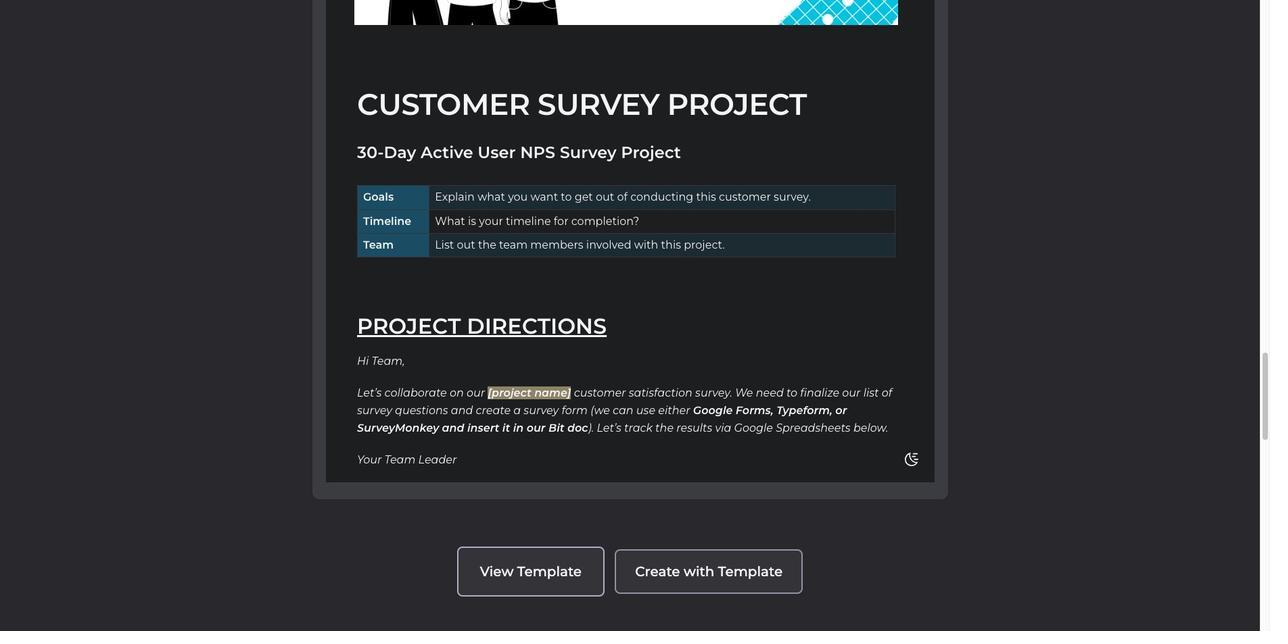 Task type: vqa. For each thing, say whether or not it's contained in the screenshot.
the Tracker to the top
no



Task type: describe. For each thing, give the bounding box(es) containing it.
view template
[[480, 564, 582, 580]]

create with template link
[[615, 550, 803, 595]]

create
[[635, 564, 680, 580]]

view template link
[[457, 547, 605, 597]]



Task type: locate. For each thing, give the bounding box(es) containing it.
with
[[684, 564, 715, 580]]

1 template from the left
[[517, 564, 582, 580]]

template right 'with'
[[718, 564, 783, 580]]

1 horizontal spatial template
[[718, 564, 783, 580]]

2 template from the left
[[718, 564, 783, 580]]

create with template
[[635, 564, 783, 580]]

template inside 'link'
[[517, 564, 582, 580]]

template
[[517, 564, 582, 580], [718, 564, 783, 580]]

template right view
[[517, 564, 582, 580]]

view
[[480, 564, 514, 580]]

0 horizontal spatial template
[[517, 564, 582, 580]]



